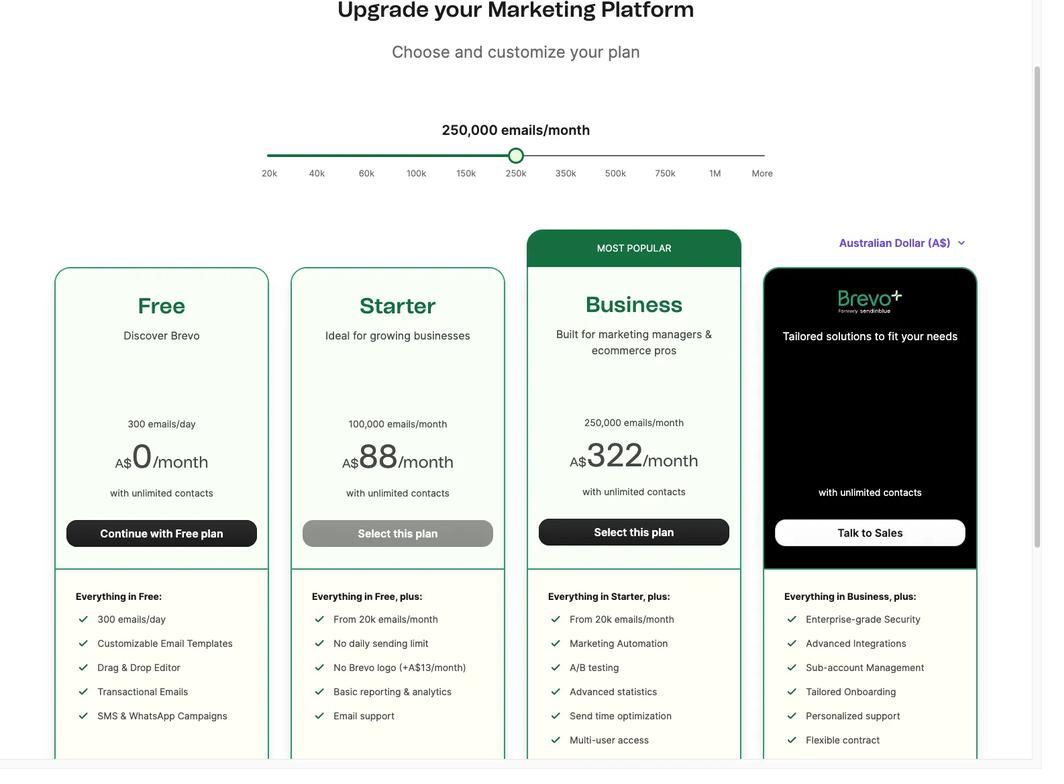 Task type: vqa. For each thing, say whether or not it's contained in the screenshot.
"solutions"
yes



Task type: locate. For each thing, give the bounding box(es) containing it.
management
[[866, 662, 925, 673]]

everything
[[76, 591, 126, 602], [312, 591, 362, 602], [548, 591, 599, 602], [785, 591, 835, 602]]

with up continue
[[110, 487, 129, 499]]

a$ 0 / month
[[115, 437, 209, 476]]

emails
[[501, 122, 543, 138], [624, 417, 652, 428], [148, 418, 176, 430], [387, 418, 416, 430]]

unlimited down a$ 0 / month
[[132, 487, 172, 499]]

1 horizontal spatial brevo
[[349, 662, 375, 673]]

ecommerce
[[592, 344, 651, 357]]

advanced down a/b testing
[[570, 686, 615, 697]]

0 vertical spatial to
[[875, 330, 885, 343]]

0 horizontal spatial for
[[353, 329, 367, 342]]

enterprise-
[[806, 613, 856, 625]]

with unlimited contacts down a$ 322 / month
[[583, 486, 686, 497]]

advanced for advanced statistics
[[570, 686, 615, 697]]

contacts
[[647, 486, 686, 497], [884, 487, 922, 498], [175, 487, 213, 499], [411, 487, 450, 499]]

250,000
[[442, 122, 498, 138], [584, 417, 621, 428]]

emails for 322
[[624, 417, 652, 428]]

300
[[128, 418, 145, 430], [98, 613, 115, 625]]

40k
[[309, 168, 325, 179]]

1 horizontal spatial advanced
[[806, 638, 851, 649]]

in left "free:"
[[128, 591, 137, 602]]

slider
[[508, 148, 524, 164]]

150k
[[457, 168, 476, 179]]

customizable email templates
[[98, 638, 233, 649]]

0 horizontal spatial from 20k emails/month
[[334, 613, 438, 625]]

brevo
[[171, 329, 200, 342], [349, 662, 375, 673]]

starter,
[[611, 591, 646, 602]]

with
[[583, 486, 602, 497], [819, 487, 838, 498], [110, 487, 129, 499], [346, 487, 365, 499], [150, 527, 173, 540]]

for
[[582, 328, 596, 341], [353, 329, 367, 342]]

plus: for 322
[[648, 591, 670, 602]]

month down day
[[158, 452, 209, 472]]

a$ inside a$ 88 / month
[[342, 456, 359, 471]]

1 vertical spatial 300
[[98, 613, 115, 625]]

250,000 up 150k
[[442, 122, 498, 138]]

a$
[[570, 455, 586, 470], [115, 456, 132, 471], [342, 456, 359, 471]]

3 plus: from the left
[[894, 591, 917, 602]]

1 horizontal spatial to
[[875, 330, 885, 343]]

1 horizontal spatial plus:
[[648, 591, 670, 602]]

emails up 250k
[[501, 122, 543, 138]]

for for 88
[[353, 329, 367, 342]]

flexible
[[806, 734, 840, 746]]

free
[[175, 527, 198, 540]]

1 plus: from the left
[[400, 591, 422, 602]]

2 in from the left
[[364, 591, 373, 602]]

email down basic
[[334, 710, 357, 721]]

no up basic
[[334, 662, 346, 673]]

1 vertical spatial advanced
[[570, 686, 615, 697]]

1 vertical spatial tailored
[[806, 686, 842, 697]]

2 horizontal spatial plus:
[[894, 591, 917, 602]]

2 from from the left
[[570, 613, 593, 625]]

1m
[[709, 168, 721, 179]]

20k
[[262, 168, 277, 179], [359, 613, 376, 625], [595, 613, 612, 625]]

1 horizontal spatial 250,000
[[584, 417, 621, 428]]

for for 322
[[582, 328, 596, 341]]

2 no from the top
[[334, 662, 346, 673]]

this up starter,
[[630, 526, 649, 539]]

month inside a$ 0 / month
[[158, 452, 209, 472]]

3 in from the left
[[601, 591, 609, 602]]

discover
[[124, 329, 168, 342]]

1 horizontal spatial 20k
[[359, 613, 376, 625]]

from up marketing on the bottom right
[[570, 613, 593, 625]]

your right fit
[[902, 330, 924, 343]]

everything left free,
[[312, 591, 362, 602]]

continue with free plan
[[100, 527, 223, 540]]

1 emails/month from the left
[[378, 613, 438, 625]]

(+a$13
[[399, 662, 431, 673]]

for right built
[[582, 328, 596, 341]]

& right sms
[[121, 710, 127, 721]]

drop
[[130, 662, 152, 673]]

contacts down a$ 88 / month
[[411, 487, 450, 499]]

0 horizontal spatial select this plan button
[[303, 520, 493, 547]]

with unlimited contacts down a$ 0 / month
[[110, 487, 213, 499]]

1 vertical spatial brevo
[[349, 662, 375, 673]]

marketing automation
[[570, 638, 668, 649]]

0 vertical spatial brevo
[[171, 329, 200, 342]]

select up everything in starter, plus:
[[594, 526, 627, 539]]

personalized support
[[806, 710, 900, 721]]

tailored
[[783, 330, 823, 343], [806, 686, 842, 697]]

editor
[[154, 662, 180, 673]]

2 plus: from the left
[[648, 591, 670, 602]]

for inside built for marketing managers & ecommerce pros
[[582, 328, 596, 341]]

2 horizontal spatial a$
[[570, 455, 586, 470]]

1 everything from the left
[[76, 591, 126, 602]]

0 horizontal spatial advanced
[[570, 686, 615, 697]]

emails left day
[[148, 418, 176, 430]]

month down 100,000 emails / month
[[403, 452, 454, 472]]

user
[[596, 734, 615, 746]]

tailored left solutions
[[783, 330, 823, 343]]

plus: right free,
[[400, 591, 422, 602]]

a$ 88 / month
[[342, 437, 454, 476]]

for right ideal
[[353, 329, 367, 342]]

to right talk
[[862, 526, 872, 540]]

1 horizontal spatial this
[[630, 526, 649, 539]]

brevo down daily
[[349, 662, 375, 673]]

support down reporting
[[360, 710, 395, 721]]

everything in business, plus:
[[785, 591, 917, 602]]

0 horizontal spatial 300
[[98, 613, 115, 625]]

1 horizontal spatial from 20k emails/month
[[570, 613, 675, 625]]

1 vertical spatial no
[[334, 662, 346, 673]]

tailored onboarding
[[806, 686, 896, 697]]

month inside a$ 88 / month
[[403, 452, 454, 472]]

1 horizontal spatial your
[[902, 330, 924, 343]]

0 vertical spatial no
[[334, 638, 346, 649]]

support for this
[[360, 710, 395, 721]]

0 vertical spatial 250,000
[[442, 122, 498, 138]]

select this plan button up free,
[[303, 520, 493, 547]]

0 horizontal spatial brevo
[[171, 329, 200, 342]]

with left free
[[150, 527, 173, 540]]

this up free,
[[394, 527, 413, 540]]

plus:
[[400, 591, 422, 602], [648, 591, 670, 602], [894, 591, 917, 602]]

emails for 0
[[148, 418, 176, 430]]

3 everything from the left
[[548, 591, 599, 602]]

from 20k emails/month for 88
[[334, 613, 438, 625]]

a$ inside a$ 0 / month
[[115, 456, 132, 471]]

advanced
[[806, 638, 851, 649], [570, 686, 615, 697]]

this
[[630, 526, 649, 539], [394, 527, 413, 540]]

1 horizontal spatial 300
[[128, 418, 145, 430]]

your right customize
[[570, 42, 604, 62]]

limit
[[410, 638, 429, 649]]

a$ inside a$ 322 / month
[[570, 455, 586, 470]]

(a$)
[[928, 236, 951, 250]]

0
[[132, 437, 153, 476]]

this for 322
[[630, 526, 649, 539]]

email up editor
[[161, 638, 184, 649]]

1 vertical spatial to
[[862, 526, 872, 540]]

transactional
[[98, 686, 157, 697]]

1 horizontal spatial a$
[[342, 456, 359, 471]]

in for 322
[[601, 591, 609, 602]]

basic reporting & analytics
[[334, 686, 452, 697]]

/
[[543, 122, 548, 138], [652, 417, 656, 428], [176, 418, 180, 430], [416, 418, 419, 430], [643, 451, 648, 470], [153, 452, 158, 472], [398, 452, 403, 472]]

from
[[334, 613, 356, 625], [570, 613, 593, 625]]

support for to
[[866, 710, 900, 721]]

ideal
[[326, 329, 350, 342]]

1 horizontal spatial select this plan button
[[539, 519, 730, 546]]

with inside button
[[150, 527, 173, 540]]

250,000 emails / month up a$ 322 / month
[[584, 417, 684, 428]]

brevo down free
[[171, 329, 200, 342]]

with down 88
[[346, 487, 365, 499]]

plus: for 88
[[400, 591, 422, 602]]

emails/month up limit
[[378, 613, 438, 625]]

300 up 0
[[128, 418, 145, 430]]

select this plan up starter,
[[594, 526, 674, 539]]

advanced down enterprise-
[[806, 638, 851, 649]]

customize
[[488, 42, 566, 62]]

0 vertical spatial your
[[570, 42, 604, 62]]

0 horizontal spatial select
[[358, 527, 391, 540]]

everything up enterprise-
[[785, 591, 835, 602]]

tailored down sub-
[[806, 686, 842, 697]]

in left starter,
[[601, 591, 609, 602]]

plan
[[608, 42, 640, 62], [652, 526, 674, 539], [201, 527, 223, 540], [416, 527, 438, 540]]

a$ for 88
[[342, 456, 359, 471]]

your
[[570, 42, 604, 62], [902, 330, 924, 343]]

emails/month up automation
[[615, 613, 675, 625]]

sales
[[875, 526, 903, 540]]

contacts down a$ 322 / month
[[647, 486, 686, 497]]

everything in free:
[[76, 591, 162, 602]]

with unlimited contacts down a$ 88 / month
[[346, 487, 450, 499]]

dollar
[[895, 236, 925, 250]]

more
[[752, 168, 773, 179]]

emails up a$ 322 / month
[[624, 417, 652, 428]]

contacts for 322
[[647, 486, 686, 497]]

1 horizontal spatial select
[[594, 526, 627, 539]]

managers
[[652, 328, 702, 341]]

support down onboarding
[[866, 710, 900, 721]]

contacts for 0
[[175, 487, 213, 499]]

0 horizontal spatial email
[[161, 638, 184, 649]]

300 down everything in free:
[[98, 613, 115, 625]]

plus: up security
[[894, 591, 917, 602]]

select up everything in free, plus:
[[358, 527, 391, 540]]

1 from 20k emails/month from the left
[[334, 613, 438, 625]]

1 horizontal spatial email
[[334, 710, 357, 721]]

1 horizontal spatial for
[[582, 328, 596, 341]]

in left free,
[[364, 591, 373, 602]]

starter
[[360, 293, 436, 319]]

2 from 20k emails/month from the left
[[570, 613, 675, 625]]

with for 88
[[346, 487, 365, 499]]

support
[[360, 710, 395, 721], [866, 710, 900, 721]]

& right the 'drag'
[[121, 662, 127, 673]]

2 emails/month from the left
[[615, 613, 675, 625]]

1 horizontal spatial from
[[570, 613, 593, 625]]

no brevo logo (+a$13 /month )
[[334, 662, 466, 673]]

to left fit
[[875, 330, 885, 343]]

a$ for 0
[[115, 456, 132, 471]]

0 horizontal spatial this
[[394, 527, 413, 540]]

send
[[570, 710, 593, 721]]

/ inside a$ 0 / month
[[153, 452, 158, 472]]

month inside a$ 322 / month
[[648, 451, 699, 470]]

no
[[334, 638, 346, 649], [334, 662, 346, 673]]

2 horizontal spatial 20k
[[595, 613, 612, 625]]

no left daily
[[334, 638, 346, 649]]

contract
[[843, 734, 880, 746]]

0 horizontal spatial select this plan
[[358, 527, 438, 540]]

1 horizontal spatial emails/month
[[615, 613, 675, 625]]

0 horizontal spatial plus:
[[400, 591, 422, 602]]

0 horizontal spatial to
[[862, 526, 872, 540]]

contacts up free
[[175, 487, 213, 499]]

0 vertical spatial 300
[[128, 418, 145, 430]]

1 support from the left
[[360, 710, 395, 721]]

0 vertical spatial advanced
[[806, 638, 851, 649]]

0 vertical spatial tailored
[[783, 330, 823, 343]]

with down 322
[[583, 486, 602, 497]]

automation
[[617, 638, 668, 649]]

emails up a$ 88 / month
[[387, 418, 416, 430]]

250,000 up 322
[[584, 417, 621, 428]]

select this plan up free,
[[358, 527, 438, 540]]

0 horizontal spatial from
[[334, 613, 356, 625]]

&
[[705, 328, 712, 341], [121, 662, 127, 673], [404, 686, 410, 697], [121, 710, 127, 721]]

0 horizontal spatial support
[[360, 710, 395, 721]]

from up daily
[[334, 613, 356, 625]]

unlimited down a$ 322 / month
[[604, 486, 645, 497]]

select this plan
[[594, 526, 674, 539], [358, 527, 438, 540]]

emails/month for 88
[[378, 613, 438, 625]]

0 horizontal spatial 250,000
[[442, 122, 498, 138]]

1 no from the top
[[334, 638, 346, 649]]

this for 88
[[394, 527, 413, 540]]

in
[[128, 591, 137, 602], [364, 591, 373, 602], [601, 591, 609, 602], [837, 591, 845, 602]]

unlimited down a$ 88 / month
[[368, 487, 408, 499]]

from 20k emails/month down starter,
[[570, 613, 675, 625]]

in for 88
[[364, 591, 373, 602]]

2 support from the left
[[866, 710, 900, 721]]

grade
[[856, 613, 882, 625]]

email
[[161, 638, 184, 649], [334, 710, 357, 721]]

from for 88
[[334, 613, 356, 625]]

basic
[[334, 686, 358, 697]]

emails for 88
[[387, 418, 416, 430]]

select this plan button up starter,
[[539, 519, 730, 546]]

with for 322
[[583, 486, 602, 497]]

campaigns
[[178, 710, 227, 721]]

marketing
[[570, 638, 614, 649]]

plus: right starter,
[[648, 591, 670, 602]]

everything up 300 emails/day
[[76, 591, 126, 602]]

1 horizontal spatial select this plan
[[594, 526, 674, 539]]

everything up marketing on the bottom right
[[548, 591, 599, 602]]

20k down everything in starter, plus:
[[595, 613, 612, 625]]

250,000 emails / month up 250k
[[442, 122, 590, 138]]

select
[[594, 526, 627, 539], [358, 527, 391, 540]]

1 in from the left
[[128, 591, 137, 602]]

built
[[556, 328, 579, 341]]

1 horizontal spatial support
[[866, 710, 900, 721]]

1 from from the left
[[334, 613, 356, 625]]

0 horizontal spatial emails/month
[[378, 613, 438, 625]]

month right 322
[[648, 451, 699, 470]]

20k left 40k in the left of the page
[[262, 168, 277, 179]]

& right 'managers'
[[705, 328, 712, 341]]

0 horizontal spatial a$
[[115, 456, 132, 471]]

2 everything from the left
[[312, 591, 362, 602]]

20k down everything in free, plus:
[[359, 613, 376, 625]]

300 for 300 emails / day
[[128, 418, 145, 430]]

sub-
[[806, 662, 828, 673]]

in up enterprise-
[[837, 591, 845, 602]]

access
[[618, 734, 649, 746]]

from 20k emails/month down free,
[[334, 613, 438, 625]]



Task type: describe. For each thing, give the bounding box(es) containing it.
talk
[[838, 526, 859, 540]]

0 vertical spatial email
[[161, 638, 184, 649]]

free,
[[375, 591, 398, 602]]

tailored for tailored solutions to fit your needs
[[783, 330, 823, 343]]

everything for 88
[[312, 591, 362, 602]]

sending
[[373, 638, 408, 649]]

emails/day
[[118, 613, 166, 625]]

unlimited for 0
[[132, 487, 172, 499]]

logo
[[377, 662, 396, 673]]

everything in starter, plus:
[[548, 591, 670, 602]]

choose
[[392, 42, 450, 62]]

reporting
[[360, 686, 401, 697]]

88
[[359, 437, 398, 476]]

350k
[[555, 168, 576, 179]]

0 horizontal spatial 20k
[[262, 168, 277, 179]]

100,000 emails / month
[[349, 418, 447, 430]]

ideal for growing businesses
[[326, 329, 470, 342]]

/ inside a$ 88 / month
[[398, 452, 403, 472]]

needs
[[927, 330, 958, 343]]

brevo for no
[[349, 662, 375, 673]]

testing
[[588, 662, 619, 673]]

no for no daily sending limit
[[334, 638, 346, 649]]

sms & whatsapp campaigns
[[98, 710, 227, 721]]

& inside built for marketing managers & ecommerce pros
[[705, 328, 712, 341]]

daily
[[349, 638, 370, 649]]

20k for 88
[[359, 613, 376, 625]]

1 vertical spatial your
[[902, 330, 924, 343]]

advanced statistics
[[570, 686, 657, 697]]

email support
[[334, 710, 395, 721]]

customizable
[[98, 638, 158, 649]]

australian dollar (a$)
[[839, 236, 951, 250]]

select this plan button for 322
[[539, 519, 730, 546]]

contacts up sales
[[884, 487, 922, 498]]

select for 88
[[358, 527, 391, 540]]

multi-
[[570, 734, 596, 746]]

everything in free, plus:
[[312, 591, 422, 602]]

select this plan button for 88
[[303, 520, 493, 547]]

750k
[[655, 168, 676, 179]]

discover brevo
[[124, 329, 200, 342]]

business
[[586, 292, 683, 317]]

brevo for discover
[[171, 329, 200, 342]]

0 horizontal spatial your
[[570, 42, 604, 62]]

select this plan for 88
[[358, 527, 438, 540]]

month up 350k
[[548, 122, 590, 138]]

with up talk
[[819, 487, 838, 498]]

100,000
[[349, 418, 385, 430]]

select this plan for 322
[[594, 526, 674, 539]]

tailored for tailored onboarding
[[806, 686, 842, 697]]

flexible contract
[[806, 734, 880, 746]]

/ inside a$ 322 / month
[[643, 451, 648, 470]]

emails/month for 322
[[615, 613, 675, 625]]

unlimited for 88
[[368, 487, 408, 499]]

0 vertical spatial 250,000 emails / month
[[442, 122, 590, 138]]

send time optimization
[[570, 710, 672, 721]]

continue
[[100, 527, 148, 540]]

sms
[[98, 710, 118, 721]]

a$ for 322
[[570, 455, 586, 470]]

250k
[[506, 168, 526, 179]]

1 vertical spatial email
[[334, 710, 357, 721]]

talk to sales button
[[775, 519, 966, 546]]

transactional emails
[[98, 686, 188, 697]]

322
[[586, 436, 643, 474]]

multi-user access
[[570, 734, 649, 746]]

marketing
[[599, 328, 649, 341]]

4 in from the left
[[837, 591, 845, 602]]

built for marketing managers & ecommerce pros
[[556, 328, 712, 357]]

300 emails / day
[[128, 418, 196, 430]]

month up a$ 88 / month
[[419, 418, 447, 430]]

australian dollar (a$) button
[[829, 230, 978, 256]]

growing
[[370, 329, 411, 342]]

a/b
[[570, 662, 586, 673]]

unlimited up talk to sales button
[[840, 487, 881, 498]]

whatsapp
[[129, 710, 175, 721]]

free
[[138, 293, 186, 319]]

& down no brevo logo (+a$13 /month )
[[404, 686, 410, 697]]

australian
[[839, 236, 892, 250]]

/month
[[431, 662, 463, 673]]

1 vertical spatial 250,000
[[584, 417, 621, 428]]

everything for 322
[[548, 591, 599, 602]]

and
[[455, 42, 483, 62]]

drag
[[98, 662, 119, 673]]

no for no brevo logo (+a$13 /month )
[[334, 662, 346, 673]]

time
[[595, 710, 615, 721]]

20k for 322
[[595, 613, 612, 625]]

free:
[[139, 591, 162, 602]]

4 everything from the left
[[785, 591, 835, 602]]

500k
[[605, 168, 626, 179]]

select for 322
[[594, 526, 627, 539]]

in for 0
[[128, 591, 137, 602]]

300 for 300 emails/day
[[98, 613, 115, 625]]

with for 0
[[110, 487, 129, 499]]

emails
[[160, 686, 188, 697]]

60k
[[359, 168, 375, 179]]

solutions
[[826, 330, 872, 343]]

day
[[180, 418, 196, 430]]

with unlimited contacts for 322
[[583, 486, 686, 497]]

everything for 0
[[76, 591, 126, 602]]

tailored solutions to fit your needs
[[783, 330, 958, 343]]

no daily sending limit
[[334, 638, 429, 649]]

optimization
[[617, 710, 672, 721]]

with unlimited contacts up talk to sales button
[[819, 487, 922, 498]]

unlimited for 322
[[604, 486, 645, 497]]

advanced integrations
[[806, 638, 907, 649]]

100k
[[407, 168, 426, 179]]

analytics
[[412, 686, 452, 697]]

advanced for advanced integrations
[[806, 638, 851, 649]]

from 20k emails/month for 322
[[570, 613, 675, 625]]

drag & drop editor
[[98, 662, 180, 673]]

popular
[[627, 242, 671, 254]]

month up a$ 322 / month
[[656, 417, 684, 428]]

with unlimited contacts for 0
[[110, 487, 213, 499]]

continue with free plan button
[[66, 520, 257, 547]]

from for 322
[[570, 613, 593, 625]]

1 vertical spatial 250,000 emails / month
[[584, 417, 684, 428]]

templates
[[187, 638, 233, 649]]

with unlimited contacts for 88
[[346, 487, 450, 499]]

a$ 322 / month
[[570, 436, 699, 474]]

to inside button
[[862, 526, 872, 540]]

contacts for 88
[[411, 487, 450, 499]]

security
[[884, 613, 921, 625]]

choose and customize your plan
[[392, 42, 640, 62]]

business,
[[847, 591, 892, 602]]

most
[[597, 242, 625, 254]]

businesses
[[414, 329, 470, 342]]



